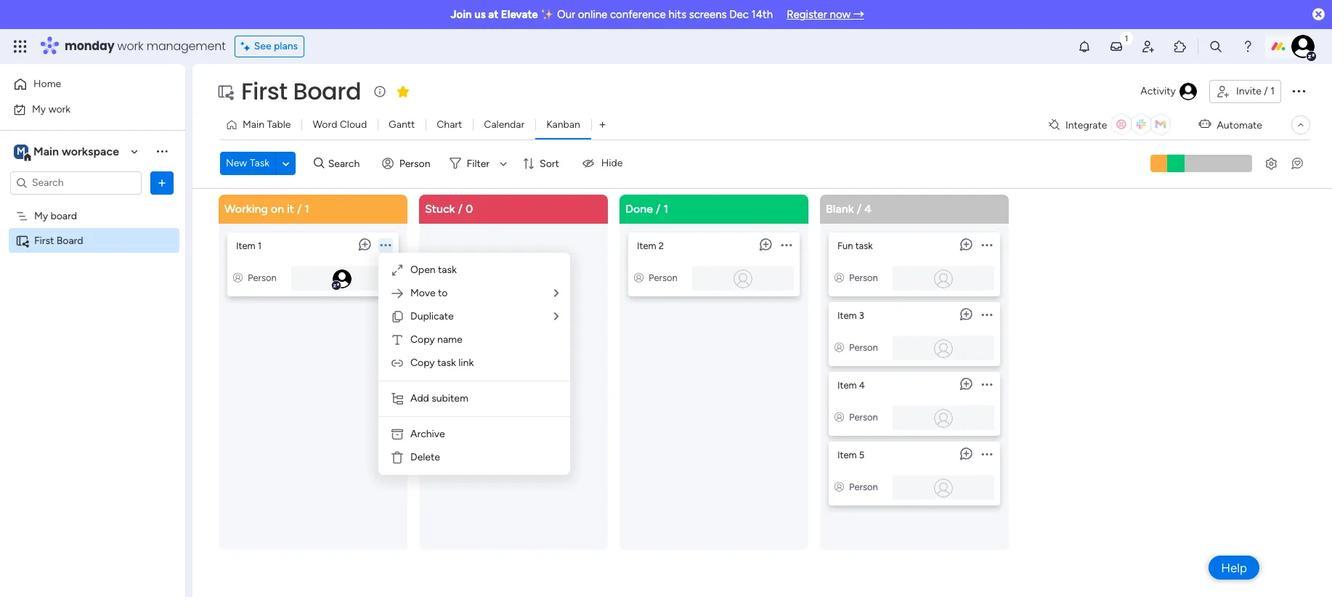 Task type: vqa. For each thing, say whether or not it's contained in the screenshot.
Main workspace on the left of the page
yes



Task type: locate. For each thing, give the bounding box(es) containing it.
0 vertical spatial board
[[293, 75, 361, 108]]

select product image
[[13, 39, 28, 54]]

item 4
[[838, 380, 865, 391]]

1 horizontal spatial board
[[293, 75, 361, 108]]

0 vertical spatial main
[[243, 118, 265, 131]]

list box containing fun task
[[829, 226, 1001, 505]]

First Board field
[[238, 75, 365, 108]]

0 vertical spatial my
[[32, 103, 46, 115]]

gantt
[[389, 118, 415, 131]]

person
[[400, 158, 431, 170], [248, 272, 277, 283], [649, 272, 678, 283], [850, 272, 879, 283], [850, 342, 879, 353], [850, 412, 879, 423], [850, 481, 879, 492]]

dapulse integrations image
[[1049, 120, 1060, 130]]

word
[[313, 118, 337, 131]]

person down 2
[[649, 272, 678, 283]]

0 horizontal spatial options image
[[155, 176, 169, 190]]

Search field
[[325, 154, 368, 174]]

subitem
[[432, 392, 469, 405]]

option
[[0, 203, 185, 206]]

options image up "collapse board header" image
[[1291, 82, 1308, 99]]

fun
[[838, 240, 854, 251]]

task for copy
[[438, 357, 456, 369]]

0 vertical spatial copy
[[411, 334, 435, 346]]

shareable board image
[[15, 234, 29, 247]]

→
[[854, 8, 865, 21]]

/
[[1265, 85, 1269, 97], [297, 202, 302, 215], [458, 202, 463, 215], [656, 202, 661, 215], [857, 202, 862, 215]]

1 right invite
[[1271, 85, 1275, 97]]

autopilot image
[[1199, 115, 1212, 134]]

1 copy from the top
[[411, 334, 435, 346]]

hide button
[[573, 152, 632, 175]]

first
[[241, 75, 288, 108], [34, 234, 54, 247]]

item for item 5
[[838, 450, 857, 460]]

person down 3
[[850, 342, 879, 353]]

chart
[[437, 118, 462, 131]]

integrate
[[1066, 119, 1108, 131]]

copy
[[411, 334, 435, 346], [411, 357, 435, 369]]

my for my work
[[32, 103, 46, 115]]

person for item 5
[[850, 481, 879, 492]]

board down the board
[[57, 234, 83, 247]]

v2 search image
[[314, 156, 325, 172]]

task left link
[[438, 357, 456, 369]]

0
[[466, 202, 473, 215]]

stuck / 0
[[425, 202, 473, 215]]

main right workspace icon
[[33, 144, 59, 158]]

14th
[[752, 8, 773, 21]]

dapulse person column image down fun
[[835, 272, 845, 283]]

my
[[32, 103, 46, 115], [34, 210, 48, 222]]

hide
[[602, 157, 623, 170]]

1 vertical spatial first board
[[34, 234, 83, 247]]

0 horizontal spatial main
[[33, 144, 59, 158]]

4 right 'blank'
[[865, 202, 872, 215]]

person down item 1
[[248, 272, 277, 283]]

main inside 'button'
[[243, 118, 265, 131]]

register now →
[[787, 8, 865, 21]]

dapulse person column image
[[233, 272, 243, 283], [835, 342, 845, 353], [835, 481, 845, 492]]

0 horizontal spatial board
[[57, 234, 83, 247]]

work down home
[[48, 103, 71, 115]]

work
[[117, 38, 144, 55], [48, 103, 71, 115]]

first up "main table"
[[241, 75, 288, 108]]

our
[[557, 8, 576, 21]]

person down gantt button
[[400, 158, 431, 170]]

dapulse person column image
[[634, 272, 644, 283], [835, 272, 845, 283], [835, 412, 845, 423]]

task for open
[[438, 264, 457, 276]]

table
[[267, 118, 291, 131]]

person inside popup button
[[400, 158, 431, 170]]

task up to
[[438, 264, 457, 276]]

1 vertical spatial 4
[[860, 380, 865, 391]]

0 vertical spatial first board
[[241, 75, 361, 108]]

invite members image
[[1142, 39, 1156, 54]]

0 vertical spatial task
[[856, 240, 873, 251]]

1 vertical spatial dapulse person column image
[[835, 342, 845, 353]]

work inside button
[[48, 103, 71, 115]]

4 inside list box
[[860, 380, 865, 391]]

1 vertical spatial task
[[438, 264, 457, 276]]

options image down 'workspace options' image
[[155, 176, 169, 190]]

first board
[[241, 75, 361, 108], [34, 234, 83, 247]]

dapulse person column image down the item 3
[[835, 342, 845, 353]]

person for item 4
[[850, 412, 879, 423]]

add subitem
[[411, 392, 469, 405]]

item 5
[[838, 450, 865, 460]]

4
[[865, 202, 872, 215], [860, 380, 865, 391]]

0 vertical spatial options image
[[1291, 82, 1308, 99]]

my inside list box
[[34, 210, 48, 222]]

first right shareable board icon
[[34, 234, 54, 247]]

my down home
[[32, 103, 46, 115]]

delete
[[411, 451, 440, 464]]

new task button
[[220, 152, 275, 175]]

move
[[411, 287, 436, 299]]

work for monday
[[117, 38, 144, 55]]

1 horizontal spatial main
[[243, 118, 265, 131]]

2 vertical spatial dapulse person column image
[[835, 481, 845, 492]]

blank / 4
[[826, 202, 872, 215]]

search everything image
[[1209, 39, 1224, 54]]

blank
[[826, 202, 854, 215]]

person down item 4
[[850, 412, 879, 423]]

see plans
[[254, 40, 298, 52]]

stuck
[[425, 202, 455, 215]]

duplicate image
[[390, 310, 405, 324]]

shareable board image
[[217, 83, 234, 100]]

first board down my board on the top of the page
[[34, 234, 83, 247]]

main inside workspace selection "element"
[[33, 144, 59, 158]]

link
[[459, 357, 474, 369]]

copy name image
[[390, 333, 405, 347]]

my inside button
[[32, 103, 46, 115]]

it
[[287, 202, 294, 215]]

work for my
[[48, 103, 71, 115]]

0 horizontal spatial work
[[48, 103, 71, 115]]

dapulse person column image down item 1
[[233, 272, 243, 283]]

/ left 0
[[458, 202, 463, 215]]

main table
[[243, 118, 291, 131]]

board up word
[[293, 75, 361, 108]]

board
[[51, 210, 77, 222]]

Search in workspace field
[[31, 174, 121, 191]]

item 1
[[236, 240, 262, 251]]

open task image
[[390, 263, 405, 278]]

first board inside list box
[[34, 234, 83, 247]]

main
[[243, 118, 265, 131], [33, 144, 59, 158]]

1 vertical spatial board
[[57, 234, 83, 247]]

filter button
[[444, 152, 512, 175]]

dapulse person column image down item 4
[[835, 412, 845, 423]]

0 vertical spatial dapulse person column image
[[233, 272, 243, 283]]

list box containing my board
[[0, 201, 185, 449]]

/ inside button
[[1265, 85, 1269, 97]]

0 vertical spatial first
[[241, 75, 288, 108]]

main left table
[[243, 118, 265, 131]]

0 vertical spatial work
[[117, 38, 144, 55]]

word cloud
[[313, 118, 367, 131]]

item down the item 3
[[838, 380, 857, 391]]

person for item 1
[[248, 272, 277, 283]]

1 horizontal spatial list box
[[829, 226, 1001, 505]]

task
[[856, 240, 873, 251], [438, 264, 457, 276], [438, 357, 456, 369]]

board
[[293, 75, 361, 108], [57, 234, 83, 247]]

dapulse person column image down "item 5"
[[835, 481, 845, 492]]

inbox image
[[1110, 39, 1124, 54]]

sort
[[540, 158, 559, 170]]

copy task link image
[[390, 356, 405, 371]]

1 horizontal spatial options image
[[1291, 82, 1308, 99]]

task right fun
[[856, 240, 873, 251]]

1 horizontal spatial first board
[[241, 75, 361, 108]]

open
[[411, 264, 436, 276]]

0 horizontal spatial first
[[34, 234, 54, 247]]

item left 2
[[637, 240, 657, 251]]

dapulse person column image down item 2
[[634, 272, 644, 283]]

task for fun
[[856, 240, 873, 251]]

notifications image
[[1078, 39, 1092, 54]]

move to
[[411, 287, 448, 299]]

arrow down image
[[495, 155, 512, 172]]

item left 3
[[838, 310, 857, 321]]

1 vertical spatial options image
[[155, 176, 169, 190]]

1 image
[[1121, 30, 1134, 46]]

1 vertical spatial work
[[48, 103, 71, 115]]

1 vertical spatial my
[[34, 210, 48, 222]]

apps image
[[1174, 39, 1188, 54]]

activity
[[1141, 85, 1177, 97]]

workspace image
[[14, 144, 28, 160]]

copy name
[[411, 334, 463, 346]]

done / 1
[[626, 202, 669, 215]]

4 up 5
[[860, 380, 865, 391]]

/ right done
[[656, 202, 661, 215]]

0 horizontal spatial list box
[[0, 201, 185, 449]]

archive image
[[390, 427, 405, 442]]

2 copy from the top
[[411, 357, 435, 369]]

word cloud button
[[302, 113, 378, 137]]

1 horizontal spatial work
[[117, 38, 144, 55]]

/ right 'blank'
[[857, 202, 862, 215]]

0 horizontal spatial first board
[[34, 234, 83, 247]]

main workspace
[[33, 144, 119, 158]]

main for main workspace
[[33, 144, 59, 158]]

2 vertical spatial task
[[438, 357, 456, 369]]

1 vertical spatial copy
[[411, 357, 435, 369]]

kanban
[[547, 118, 580, 131]]

item left 5
[[838, 450, 857, 460]]

list box
[[0, 201, 185, 449], [829, 226, 1001, 505]]

my for my board
[[34, 210, 48, 222]]

copy down duplicate
[[411, 334, 435, 346]]

copy for copy task link
[[411, 357, 435, 369]]

item down working
[[236, 240, 256, 251]]

1 vertical spatial main
[[33, 144, 59, 158]]

row group
[[216, 194, 1018, 597]]

done
[[626, 202, 653, 215]]

/ right invite
[[1265, 85, 1269, 97]]

register now → link
[[787, 8, 865, 21]]

automate
[[1218, 119, 1263, 131]]

work right monday
[[117, 38, 144, 55]]

at
[[489, 8, 499, 21]]

person down 5
[[850, 481, 879, 492]]

first board up table
[[241, 75, 361, 108]]

item
[[236, 240, 256, 251], [637, 240, 657, 251], [838, 310, 857, 321], [838, 380, 857, 391], [838, 450, 857, 460]]

1 inside "invite / 1" button
[[1271, 85, 1275, 97]]

options image
[[1291, 82, 1308, 99], [155, 176, 169, 190]]

new task
[[226, 157, 270, 170]]

home
[[33, 78, 61, 90]]

1 right the it
[[305, 202, 310, 215]]

add subitem image
[[390, 392, 405, 406]]

my left the board
[[34, 210, 48, 222]]

person down fun task
[[850, 272, 879, 283]]

copy right the copy task link icon
[[411, 357, 435, 369]]

add
[[411, 392, 429, 405]]

3
[[860, 310, 865, 321]]



Task type: describe. For each thing, give the bounding box(es) containing it.
workspace options image
[[155, 144, 169, 159]]

dapulse person column image for item 3
[[835, 342, 845, 353]]

invite
[[1237, 85, 1262, 97]]

help
[[1222, 561, 1248, 575]]

fun task
[[838, 240, 873, 251]]

see
[[254, 40, 272, 52]]

item for item 1
[[236, 240, 256, 251]]

cloud
[[340, 118, 367, 131]]

5
[[860, 450, 865, 460]]

dapulse person column image for item 2
[[634, 272, 644, 283]]

list arrow image
[[555, 312, 559, 322]]

item 2
[[637, 240, 664, 251]]

person button
[[376, 152, 439, 175]]

/ for stuck
[[458, 202, 463, 215]]

person for item 2
[[649, 272, 678, 283]]

calendar button
[[473, 113, 536, 137]]

my work
[[32, 103, 71, 115]]

join
[[451, 8, 472, 21]]

hits
[[669, 8, 687, 21]]

help image
[[1241, 39, 1256, 54]]

workspace selection element
[[14, 143, 121, 162]]

my work button
[[9, 98, 156, 121]]

2
[[659, 240, 664, 251]]

delete image
[[390, 451, 405, 465]]

/ right the it
[[297, 202, 302, 215]]

1 horizontal spatial first
[[241, 75, 288, 108]]

archive
[[411, 428, 445, 440]]

list box inside row group
[[829, 226, 1001, 505]]

add view image
[[600, 120, 606, 130]]

1 right done
[[664, 202, 669, 215]]

filter
[[467, 158, 490, 170]]

item for item 3
[[838, 310, 857, 321]]

now
[[830, 8, 851, 21]]

/ for invite
[[1265, 85, 1269, 97]]

item 3
[[838, 310, 865, 321]]

home button
[[9, 73, 156, 96]]

new
[[226, 157, 247, 170]]

dapulse person column image for item 1
[[233, 272, 243, 283]]

1 down working on it / 1
[[258, 240, 262, 251]]

monday
[[65, 38, 115, 55]]

dapulse person column image for fun task
[[835, 272, 845, 283]]

screens
[[689, 8, 727, 21]]

dapulse person column image for item 4
[[835, 412, 845, 423]]

plans
[[274, 40, 298, 52]]

open task
[[411, 264, 457, 276]]

register
[[787, 8, 828, 21]]

row group containing working on it
[[216, 194, 1018, 597]]

angle down image
[[283, 158, 290, 169]]

dec
[[730, 8, 749, 21]]

dapulse person column image for item 5
[[835, 481, 845, 492]]

✨
[[541, 8, 555, 21]]

/ for blank
[[857, 202, 862, 215]]

item for item 2
[[637, 240, 657, 251]]

join us at elevate ✨ our online conference hits screens dec 14th
[[451, 8, 773, 21]]

m
[[17, 145, 25, 157]]

on
[[271, 202, 284, 215]]

move to image
[[390, 286, 405, 301]]

management
[[147, 38, 226, 55]]

monday work management
[[65, 38, 226, 55]]

main table button
[[220, 113, 302, 137]]

0 vertical spatial 4
[[865, 202, 872, 215]]

see plans button
[[235, 36, 305, 57]]

chart button
[[426, 113, 473, 137]]

list arrow image
[[555, 289, 559, 299]]

workspace
[[62, 144, 119, 158]]

kanban button
[[536, 113, 591, 137]]

copy task link
[[411, 357, 474, 369]]

activity button
[[1135, 80, 1204, 103]]

my board
[[34, 210, 77, 222]]

invite / 1
[[1237, 85, 1275, 97]]

person for item 3
[[850, 342, 879, 353]]

sort button
[[517, 152, 568, 175]]

us
[[475, 8, 486, 21]]

working on it / 1
[[225, 202, 310, 215]]

working
[[225, 202, 268, 215]]

copy for copy name
[[411, 334, 435, 346]]

jacob simon image
[[1292, 35, 1315, 58]]

invite / 1 button
[[1210, 80, 1282, 103]]

item for item 4
[[838, 380, 857, 391]]

collapse board header image
[[1296, 119, 1307, 131]]

conference
[[610, 8, 666, 21]]

person for fun task
[[850, 272, 879, 283]]

main for main table
[[243, 118, 265, 131]]

gantt button
[[378, 113, 426, 137]]

/ for done
[[656, 202, 661, 215]]

1 vertical spatial first
[[34, 234, 54, 247]]

show board description image
[[372, 84, 389, 99]]

duplicate
[[411, 310, 454, 323]]

elevate
[[501, 8, 538, 21]]

help button
[[1209, 556, 1260, 580]]

name
[[438, 334, 463, 346]]

remove from favorites image
[[396, 84, 411, 98]]

online
[[578, 8, 608, 21]]

task
[[250, 157, 270, 170]]

calendar
[[484, 118, 525, 131]]



